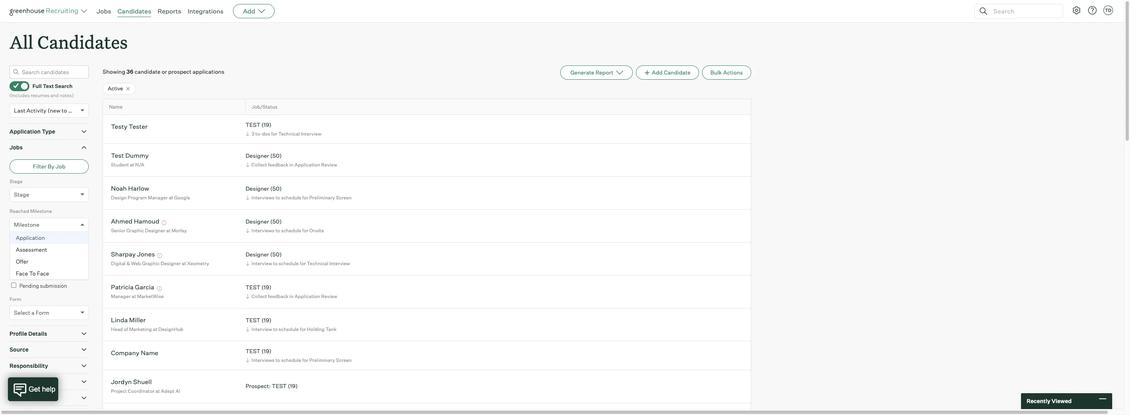 Task type: vqa. For each thing, say whether or not it's contained in the screenshot.
Holding
yes



Task type: describe. For each thing, give the bounding box(es) containing it.
0 horizontal spatial form
[[10, 296, 21, 302]]

schedule for designer (50) interview to schedule for technical interview
[[279, 260, 299, 266]]

application option
[[10, 232, 88, 244]]

(50) for designer (50) interviews to schedule for onsite
[[270, 218, 282, 225]]

project
[[111, 388, 127, 394]]

test
[[111, 152, 124, 160]]

testy tester link
[[111, 123, 148, 132]]

candidate reports are now available! apply filters and select "view in app" element
[[561, 66, 633, 80]]

noah harlow design program manager at google
[[111, 185, 190, 201]]

prospect:
[[246, 383, 271, 389]]

name inside company name link
[[141, 349, 158, 357]]

senior graphic designer at morley
[[111, 228, 187, 234]]

all candidates
[[10, 30, 128, 54]]

jordyn
[[111, 378, 132, 386]]

preliminary for (19)
[[310, 357, 335, 363]]

resumes
[[31, 92, 49, 98]]

0 vertical spatial milestone
[[30, 208, 52, 214]]

to for designer (50) interview to schedule for technical interview
[[273, 260, 278, 266]]

pipeline
[[10, 378, 31, 385]]

showing
[[103, 68, 125, 75]]

design
[[111, 195, 127, 201]]

Search text field
[[992, 5, 1056, 17]]

sent
[[34, 269, 44, 275]]

xeometry
[[187, 260, 209, 266]]

a
[[31, 309, 34, 316]]

interviews to schedule for onsite link
[[245, 227, 326, 234]]

filter by job
[[33, 163, 65, 170]]

jones
[[137, 250, 155, 258]]

Search candidates field
[[10, 66, 89, 79]]

1 horizontal spatial jobs
[[97, 7, 111, 15]]

(19) for test (19) interview to schedule for holding tank
[[262, 317, 272, 324]]

test for test (19) 3 to-dos for technical interview
[[246, 122, 261, 128]]

(50) for designer (50) interviews to schedule for preliminary screen
[[270, 185, 282, 192]]

tank
[[326, 326, 337, 332]]

for for test (19) interview to schedule for holding tank
[[300, 326, 306, 332]]

old)
[[68, 107, 78, 114]]

reports link
[[158, 7, 181, 15]]

application inside application option
[[16, 234, 45, 241]]

at left xeometry
[[182, 260, 186, 266]]

test (19) interview to schedule for holding tank
[[246, 317, 337, 332]]

face to face
[[16, 270, 49, 277]]

education
[[10, 394, 37, 401]]

candidate
[[664, 69, 691, 76]]

test for test (19) interviews to schedule for preliminary screen
[[246, 348, 261, 355]]

digital & web graphic designer at xeometry
[[111, 260, 209, 266]]

reached milestone element
[[10, 207, 89, 280]]

patricia garcia link
[[111, 283, 154, 292]]

at inside jordyn shuell project coordinator at adept ai
[[156, 388, 160, 394]]

add candidate
[[652, 69, 691, 76]]

assessment option
[[10, 244, 88, 256]]

1 vertical spatial stage
[[14, 191, 29, 198]]

at inside linda miller head of marketing at designhub
[[153, 326, 157, 332]]

bulk
[[711, 69, 722, 76]]

designer (50) interview to schedule for technical interview
[[246, 251, 350, 266]]

test (19) interviews to schedule for preliminary screen
[[246, 348, 352, 363]]

candidates link
[[118, 7, 151, 15]]

viewed
[[1052, 398, 1072, 405]]

all
[[10, 30, 33, 54]]

1 face from the left
[[16, 270, 28, 277]]

active
[[108, 85, 123, 92]]

add candidate link
[[636, 66, 699, 80]]

(50) for designer (50) collect feedback in application review
[[270, 152, 282, 159]]

coordinator
[[128, 388, 155, 394]]

noah
[[111, 185, 127, 192]]

company name link
[[111, 349, 158, 358]]

2 vertical spatial job
[[14, 251, 24, 258]]

at inside test dummy student at n/a
[[130, 162, 134, 168]]

select a form
[[14, 309, 49, 316]]

designer for designer (50) interviews to schedule for preliminary screen
[[246, 185, 269, 192]]

garcia
[[135, 283, 154, 291]]

adept
[[161, 388, 175, 394]]

prospect
[[168, 68, 192, 75]]

interview to schedule for technical interview link
[[245, 260, 352, 267]]

review for (19)
[[321, 293, 337, 299]]

student
[[111, 162, 129, 168]]

(19) for test (19) 3 to-dos for technical interview
[[262, 122, 272, 128]]

to for designer (50) interviews to schedule for preliminary screen
[[276, 195, 280, 201]]

profile
[[10, 330, 27, 337]]

application down 'last'
[[10, 128, 41, 135]]

to for last activity (new to old)
[[62, 107, 67, 114]]

interview inside the 'test (19) interview to schedule for holding tank'
[[252, 326, 272, 332]]

jordyn shuell link
[[111, 378, 152, 387]]

greenhouse recruiting image
[[10, 6, 81, 16]]

feedback for (50)
[[268, 162, 289, 168]]

manager at marketwise
[[111, 293, 164, 299]]

application inside designer (50) collect feedback in application review
[[295, 162, 320, 168]]

last activity (new to old) option
[[14, 107, 78, 114]]

td
[[1106, 8, 1112, 13]]

filter
[[33, 163, 46, 170]]

select
[[14, 309, 30, 316]]

0 horizontal spatial jobs
[[10, 144, 23, 151]]

by
[[48, 163, 54, 170]]

of
[[124, 326, 128, 332]]

interviews to schedule for preliminary screen link for (50)
[[245, 194, 354, 201]]

2 face from the left
[[37, 270, 49, 277]]

schedule for test (19) interview to schedule for holding tank
[[279, 326, 299, 332]]

0 horizontal spatial to
[[19, 269, 25, 275]]

&
[[127, 260, 130, 266]]

screen for (19)
[[336, 357, 352, 363]]

candidate
[[135, 68, 161, 75]]

designer (50) interviews to schedule for preliminary screen
[[246, 185, 352, 201]]

ai
[[176, 388, 180, 394]]

sharpay jones link
[[111, 250, 155, 260]]

designer (50) interviews to schedule for onsite
[[246, 218, 324, 234]]

0 vertical spatial post
[[19, 238, 29, 244]]

head
[[111, 326, 123, 332]]

ahmed hamoud
[[111, 217, 159, 225]]

interviews for test (19) interviews to schedule for preliminary screen
[[252, 357, 275, 363]]

0 vertical spatial job post submitted
[[10, 238, 53, 244]]

checkmark image
[[13, 83, 19, 89]]

profile details
[[10, 330, 47, 337]]

patricia garcia has been in application review for more than 5 days image
[[156, 286, 163, 291]]

senior
[[111, 228, 125, 234]]

to inside option
[[29, 270, 36, 277]]

3
[[252, 131, 255, 137]]

(new
[[48, 107, 61, 114]]

showing 36 candidate or prospect applications
[[103, 68, 225, 75]]

designer for designer (50) interview to schedule for technical interview
[[246, 251, 269, 258]]

collect for test
[[252, 293, 267, 299]]

tester
[[129, 123, 148, 131]]

(19) for test (19) interviews to schedule for preliminary screen
[[262, 348, 272, 355]]

ahmed
[[111, 217, 133, 225]]

google
[[174, 195, 190, 201]]

0 vertical spatial stage
[[10, 178, 23, 184]]

0 vertical spatial submitted
[[30, 238, 53, 244]]

collect for designer
[[252, 162, 267, 168]]

ahmed hamoud has been in onsite for more than 21 days image
[[161, 221, 168, 225]]

test for test (19) interview to schedule for holding tank
[[246, 317, 261, 324]]

testy tester
[[111, 123, 148, 131]]

for for test (19) interviews to schedule for preliminary screen
[[302, 357, 309, 363]]



Task type: locate. For each thing, give the bounding box(es) containing it.
feedback for (19)
[[268, 293, 289, 299]]

for inside designer (50) interview to schedule for technical interview
[[300, 260, 306, 266]]

review inside test (19) collect feedback in application review
[[321, 293, 337, 299]]

post
[[19, 238, 29, 244], [25, 251, 37, 258]]

pipeline tasks
[[10, 378, 48, 385]]

application type
[[10, 128, 55, 135]]

review inside designer (50) collect feedback in application review
[[321, 162, 337, 168]]

schedule for test (19) interviews to schedule for preliminary screen
[[281, 357, 301, 363]]

generate report
[[571, 69, 614, 76]]

and
[[50, 92, 59, 98]]

1 horizontal spatial technical
[[307, 260, 329, 266]]

for inside test (19) 3 to-dos for technical interview
[[271, 131, 278, 137]]

tasks
[[33, 378, 48, 385]]

designer inside designer (50) interview to schedule for technical interview
[[246, 251, 269, 258]]

stage element
[[10, 178, 89, 207]]

1 review from the top
[[321, 162, 337, 168]]

feedback inside designer (50) collect feedback in application review
[[268, 162, 289, 168]]

source
[[10, 346, 29, 353]]

jobs
[[97, 7, 111, 15], [10, 144, 23, 151]]

for inside designer (50) interviews to schedule for preliminary screen
[[302, 195, 309, 201]]

collect feedback in application review link up the 'test (19) interview to schedule for holding tank'
[[245, 293, 339, 300]]

(19) inside test (19) collect feedback in application review
[[262, 284, 272, 291]]

jordyn shuell project coordinator at adept ai
[[111, 378, 180, 394]]

marketing
[[129, 326, 152, 332]]

in for (50)
[[290, 162, 294, 168]]

face up pending submission
[[37, 270, 49, 277]]

for for test (19) 3 to-dos for technical interview
[[271, 131, 278, 137]]

1 horizontal spatial manager
[[148, 195, 168, 201]]

0 vertical spatial preliminary
[[310, 195, 335, 201]]

for for designer (50) interviews to schedule for preliminary screen
[[302, 195, 309, 201]]

add inside popup button
[[243, 7, 255, 15]]

to up the test (19) interviews to schedule for preliminary screen
[[273, 326, 278, 332]]

1 vertical spatial preliminary
[[310, 357, 335, 363]]

form
[[10, 296, 21, 302], [36, 309, 49, 316]]

to left old)
[[62, 107, 67, 114]]

feedback
[[268, 162, 289, 168], [268, 293, 289, 299]]

technical for (50)
[[307, 260, 329, 266]]

collect feedback in application review link for (19)
[[245, 293, 339, 300]]

review for (50)
[[321, 162, 337, 168]]

1 screen from the top
[[336, 195, 352, 201]]

collect feedback in application review link for (50)
[[245, 161, 339, 168]]

in up designer (50) interviews to schedule for preliminary screen at the left top
[[290, 162, 294, 168]]

Pending submission checkbox
[[11, 283, 16, 288]]

name down active
[[109, 104, 123, 110]]

2 preliminary from the top
[[310, 357, 335, 363]]

offer option
[[10, 256, 88, 268]]

1 vertical spatial feedback
[[268, 293, 289, 299]]

3 (50) from the top
[[270, 218, 282, 225]]

application inside test (19) collect feedback in application review
[[295, 293, 320, 299]]

0 vertical spatial manager
[[148, 195, 168, 201]]

in inside test (19) collect feedback in application review
[[290, 293, 294, 299]]

form element
[[10, 295, 89, 325]]

2 screen from the top
[[336, 357, 352, 363]]

for right dos
[[271, 131, 278, 137]]

for up 'designer (50) interviews to schedule for onsite'
[[302, 195, 309, 201]]

to inside designer (50) interview to schedule for technical interview
[[273, 260, 278, 266]]

technical right dos
[[279, 131, 300, 137]]

linda miller head of marketing at designhub
[[111, 316, 183, 332]]

0 vertical spatial graphic
[[127, 228, 144, 234]]

0 vertical spatial jobs
[[97, 7, 111, 15]]

search
[[55, 83, 73, 89]]

1 horizontal spatial add
[[652, 69, 663, 76]]

test inside the test (19) interviews to schedule for preliminary screen
[[246, 348, 261, 355]]

to inside the 'test (19) interview to schedule for holding tank'
[[273, 326, 278, 332]]

jobs left candidates link
[[97, 7, 111, 15]]

2 review from the top
[[321, 293, 337, 299]]

1 horizontal spatial form
[[36, 309, 49, 316]]

for inside the test (19) interviews to schedule for preliminary screen
[[302, 357, 309, 363]]

test inside test (19) 3 to-dos for technical interview
[[246, 122, 261, 128]]

submitted down application option
[[38, 251, 65, 258]]

post up offer
[[25, 251, 37, 258]]

linda
[[111, 316, 128, 324]]

at down patricia garcia link
[[132, 293, 136, 299]]

1 vertical spatial in
[[290, 293, 294, 299]]

(19) inside the 'test (19) interview to schedule for holding tank'
[[262, 317, 272, 324]]

morley
[[172, 228, 187, 234]]

0 vertical spatial job
[[56, 163, 65, 170]]

0 vertical spatial in
[[290, 162, 294, 168]]

1 interviews to schedule for preliminary screen link from the top
[[245, 194, 354, 201]]

patricia garcia
[[111, 283, 154, 291]]

at left n/a
[[130, 162, 134, 168]]

job post submitted element
[[10, 237, 89, 267]]

for left holding
[[300, 326, 306, 332]]

preliminary up onsite
[[310, 195, 335, 201]]

1 vertical spatial interviews
[[252, 228, 275, 234]]

screen inside the test (19) interviews to schedule for preliminary screen
[[336, 357, 352, 363]]

0 horizontal spatial face
[[16, 270, 28, 277]]

designer for designer (50) collect feedback in application review
[[246, 152, 269, 159]]

1 preliminary from the top
[[310, 195, 335, 201]]

notes)
[[60, 92, 74, 98]]

schedule up test (19) collect feedback in application review
[[279, 260, 299, 266]]

(50) down 3 to-dos for technical interview link
[[270, 152, 282, 159]]

graphic down the ahmed hamoud link
[[127, 228, 144, 234]]

candidates
[[118, 7, 151, 15], [37, 30, 128, 54]]

for for designer (50) interview to schedule for technical interview
[[300, 260, 306, 266]]

test dummy link
[[111, 152, 149, 161]]

noah harlow link
[[111, 185, 149, 194]]

none field inside reached milestone element
[[10, 218, 18, 231]]

reports
[[158, 7, 181, 15]]

testy
[[111, 123, 127, 131]]

test inside the 'test (19) interview to schedule for holding tank'
[[246, 317, 261, 324]]

0 vertical spatial feedback
[[268, 162, 289, 168]]

schedule inside designer (50) interviews to schedule for preliminary screen
[[281, 195, 301, 201]]

3 to-dos for technical interview link
[[245, 130, 324, 138]]

0 vertical spatial add
[[243, 7, 255, 15]]

screen inside designer (50) interviews to schedule for preliminary screen
[[336, 195, 352, 201]]

test dummy student at n/a
[[111, 152, 149, 168]]

dos
[[262, 131, 270, 137]]

full text search (includes resumes and notes)
[[10, 83, 74, 98]]

to up 'designer (50) interviews to schedule for onsite'
[[276, 195, 280, 201]]

1 vertical spatial screen
[[336, 357, 352, 363]]

To be sent checkbox
[[11, 269, 16, 274]]

collect feedback in application review link up designer (50) interviews to schedule for preliminary screen at the left top
[[245, 161, 339, 168]]

submission
[[40, 283, 67, 289]]

(50) for designer (50) interview to schedule for technical interview
[[270, 251, 282, 258]]

interviews inside 'designer (50) interviews to schedule for onsite'
[[252, 228, 275, 234]]

filter by job button
[[10, 159, 89, 174]]

at inside "noah harlow design program manager at google"
[[169, 195, 173, 201]]

(50) up interview to schedule for technical interview link
[[270, 251, 282, 258]]

1 vertical spatial name
[[141, 349, 158, 357]]

post up "assessment"
[[19, 238, 29, 244]]

interviews to schedule for preliminary screen link for (19)
[[245, 356, 354, 364]]

assessment
[[16, 246, 47, 253]]

(50) down designer (50) collect feedback in application review on the top left of page
[[270, 185, 282, 192]]

designer for designer (50) interviews to schedule for onsite
[[246, 218, 269, 225]]

1 in from the top
[[290, 162, 294, 168]]

0 vertical spatial technical
[[279, 131, 300, 137]]

to left be
[[19, 269, 25, 275]]

technical inside test (19) 3 to-dos for technical interview
[[279, 131, 300, 137]]

0 vertical spatial candidates
[[118, 7, 151, 15]]

reached milestone
[[10, 208, 52, 214]]

1 vertical spatial post
[[25, 251, 37, 258]]

schedule left onsite
[[281, 228, 301, 234]]

add
[[243, 7, 255, 15], [652, 69, 663, 76]]

preliminary inside designer (50) interviews to schedule for preliminary screen
[[310, 195, 335, 201]]

in for (19)
[[290, 293, 294, 299]]

at right "marketing"
[[153, 326, 157, 332]]

manager right program
[[148, 195, 168, 201]]

1 collect feedback in application review link from the top
[[245, 161, 339, 168]]

company name
[[111, 349, 158, 357]]

1 (50) from the top
[[270, 152, 282, 159]]

schedule inside 'designer (50) interviews to schedule for onsite'
[[281, 228, 301, 234]]

to for test (19) interviews to schedule for preliminary screen
[[276, 357, 280, 363]]

linda miller link
[[111, 316, 146, 325]]

(19) inside the test (19) interviews to schedule for preliminary screen
[[262, 348, 272, 355]]

list box inside reached milestone element
[[10, 232, 88, 279]]

milestone down 'reached milestone'
[[14, 221, 39, 228]]

1 vertical spatial manager
[[111, 293, 131, 299]]

last activity (new to old)
[[14, 107, 78, 114]]

milestone down stage element
[[30, 208, 52, 214]]

(50) inside designer (50) collect feedback in application review
[[270, 152, 282, 159]]

or
[[162, 68, 167, 75]]

add button
[[233, 4, 275, 18]]

0 vertical spatial screen
[[336, 195, 352, 201]]

at left adept
[[156, 388, 160, 394]]

designer inside 'designer (50) interviews to schedule for onsite'
[[246, 218, 269, 225]]

bulk actions
[[711, 69, 744, 76]]

technical
[[279, 131, 300, 137], [307, 260, 329, 266]]

face down offer
[[16, 270, 28, 277]]

1 vertical spatial technical
[[307, 260, 329, 266]]

0 vertical spatial collect
[[252, 162, 267, 168]]

add for add
[[243, 7, 255, 15]]

1 horizontal spatial to
[[29, 270, 36, 277]]

submitted up "assessment"
[[30, 238, 53, 244]]

report
[[596, 69, 614, 76]]

to inside 'designer (50) interviews to schedule for onsite'
[[276, 228, 280, 234]]

application up the 'test (19) interview to schedule for holding tank'
[[295, 293, 320, 299]]

screen for (50)
[[336, 195, 352, 201]]

1 vertical spatial add
[[652, 69, 663, 76]]

designer inside designer (50) interviews to schedule for preliminary screen
[[246, 185, 269, 192]]

to up designer (50) interview to schedule for technical interview
[[276, 228, 280, 234]]

graphic down jones
[[142, 260, 160, 266]]

2 collect feedback in application review link from the top
[[245, 293, 339, 300]]

1 vertical spatial collect feedback in application review link
[[245, 293, 339, 300]]

test inside test (19) collect feedback in application review
[[246, 284, 261, 291]]

2 interviews to schedule for preliminary screen link from the top
[[245, 356, 354, 364]]

0 horizontal spatial manager
[[111, 293, 131, 299]]

to-
[[256, 131, 262, 137]]

configure image
[[1073, 6, 1082, 15]]

3 interviews from the top
[[252, 357, 275, 363]]

pending submission
[[19, 283, 67, 289]]

at
[[130, 162, 134, 168], [169, 195, 173, 201], [166, 228, 171, 234], [182, 260, 186, 266], [132, 293, 136, 299], [153, 326, 157, 332], [156, 388, 160, 394]]

to for designer (50) interviews to schedule for onsite
[[276, 228, 280, 234]]

reached
[[10, 208, 29, 214]]

technical inside designer (50) interview to schedule for technical interview
[[307, 260, 329, 266]]

responsibility
[[10, 362, 48, 369]]

schedule inside the test (19) interviews to schedule for preliminary screen
[[281, 357, 301, 363]]

candidates right jobs link at the left top of page
[[118, 7, 151, 15]]

program
[[128, 195, 147, 201]]

1 interviews from the top
[[252, 195, 275, 201]]

1 vertical spatial submitted
[[38, 251, 65, 258]]

1 horizontal spatial name
[[141, 349, 158, 357]]

2 interviews from the top
[[252, 228, 275, 234]]

sharpay jones has been in technical interview for more than 14 days image
[[156, 254, 164, 258]]

2 (50) from the top
[[270, 185, 282, 192]]

(19) for test (19) collect feedback in application review
[[262, 284, 272, 291]]

in inside designer (50) collect feedback in application review
[[290, 162, 294, 168]]

job inside button
[[56, 163, 65, 170]]

generate
[[571, 69, 595, 76]]

to up pending
[[29, 270, 36, 277]]

interview inside test (19) 3 to-dos for technical interview
[[301, 131, 322, 137]]

2 feedback from the top
[[268, 293, 289, 299]]

designer
[[246, 152, 269, 159], [246, 185, 269, 192], [246, 218, 269, 225], [145, 228, 165, 234], [246, 251, 269, 258], [161, 260, 181, 266]]

application up "assessment"
[[16, 234, 45, 241]]

1 vertical spatial job post submitted
[[14, 251, 65, 258]]

in up the 'test (19) interview to schedule for holding tank'
[[290, 293, 294, 299]]

to for test (19) interview to schedule for holding tank
[[273, 326, 278, 332]]

1 vertical spatial form
[[36, 309, 49, 316]]

interviews inside the test (19) interviews to schedule for preliminary screen
[[252, 357, 275, 363]]

marketwise
[[137, 293, 164, 299]]

1 horizontal spatial face
[[37, 270, 49, 277]]

to
[[19, 269, 25, 275], [29, 270, 36, 277]]

1 vertical spatial graphic
[[142, 260, 160, 266]]

schedule down interview to schedule for holding tank link
[[281, 357, 301, 363]]

interviews to schedule for preliminary screen link down interview to schedule for holding tank link
[[245, 356, 354, 364]]

stage
[[10, 178, 23, 184], [14, 191, 29, 198]]

1 collect from the top
[[252, 162, 267, 168]]

type
[[42, 128, 55, 135]]

1 feedback from the top
[[268, 162, 289, 168]]

to inside the test (19) interviews to schedule for preliminary screen
[[276, 357, 280, 363]]

0 vertical spatial collect feedback in application review link
[[245, 161, 339, 168]]

name
[[109, 104, 123, 110], [141, 349, 158, 357]]

job up "assessment"
[[10, 238, 18, 244]]

preliminary
[[310, 195, 335, 201], [310, 357, 335, 363]]

(19) inside test (19) 3 to-dos for technical interview
[[262, 122, 272, 128]]

test for test (19) collect feedback in application review
[[246, 284, 261, 291]]

generate report button
[[561, 66, 633, 80]]

form down pending submission 'option'
[[10, 296, 21, 302]]

ahmed hamoud link
[[111, 217, 159, 227]]

list box
[[10, 232, 88, 279]]

interviews for designer (50) interviews to schedule for preliminary screen
[[252, 195, 275, 201]]

company
[[111, 349, 139, 357]]

prospect: test (19)
[[246, 383, 298, 389]]

0 horizontal spatial add
[[243, 7, 255, 15]]

jobs down application type
[[10, 144, 23, 151]]

preliminary down holding
[[310, 357, 335, 363]]

details
[[28, 330, 47, 337]]

(50) inside designer (50) interview to schedule for technical interview
[[270, 251, 282, 258]]

collect inside test (19) collect feedback in application review
[[252, 293, 267, 299]]

1 vertical spatial jobs
[[10, 144, 23, 151]]

candidates down jobs link at the left top of page
[[37, 30, 128, 54]]

collect feedback in application review link
[[245, 161, 339, 168], [245, 293, 339, 300]]

4 (50) from the top
[[270, 251, 282, 258]]

collect inside designer (50) collect feedback in application review
[[252, 162, 267, 168]]

for down holding
[[302, 357, 309, 363]]

feedback down 3 to-dos for technical interview link
[[268, 162, 289, 168]]

1 vertical spatial review
[[321, 293, 337, 299]]

for inside 'designer (50) interviews to schedule for onsite'
[[302, 228, 309, 234]]

technical for (19)
[[279, 131, 300, 137]]

list box containing application
[[10, 232, 88, 279]]

for inside the 'test (19) interview to schedule for holding tank'
[[300, 326, 306, 332]]

graphic
[[127, 228, 144, 234], [142, 260, 160, 266]]

face to face option
[[10, 268, 88, 279]]

None field
[[10, 218, 18, 231]]

0 vertical spatial form
[[10, 296, 21, 302]]

at down ahmed hamoud has been in onsite for more than 21 days "image"
[[166, 228, 171, 234]]

test (19) collect feedback in application review
[[246, 284, 337, 299]]

interviews inside designer (50) interviews to schedule for preliminary screen
[[252, 195, 275, 201]]

1 vertical spatial interviews to schedule for preliminary screen link
[[245, 356, 354, 364]]

to up the prospect: test (19)
[[276, 357, 280, 363]]

full
[[33, 83, 42, 89]]

last
[[14, 107, 25, 114]]

job right by
[[56, 163, 65, 170]]

feedback inside test (19) collect feedback in application review
[[268, 293, 289, 299]]

review
[[321, 162, 337, 168], [321, 293, 337, 299]]

at left google
[[169, 195, 173, 201]]

job up offer
[[14, 251, 24, 258]]

1 vertical spatial collect
[[252, 293, 267, 299]]

schedule inside the 'test (19) interview to schedule for holding tank'
[[279, 326, 299, 332]]

manager inside "noah harlow design program manager at google"
[[148, 195, 168, 201]]

schedule up 'designer (50) interviews to schedule for onsite'
[[281, 195, 301, 201]]

to up test (19) collect feedback in application review
[[273, 260, 278, 266]]

manager down patricia
[[111, 293, 131, 299]]

jobs link
[[97, 7, 111, 15]]

schedule
[[281, 195, 301, 201], [281, 228, 301, 234], [279, 260, 299, 266], [279, 326, 299, 332], [281, 357, 301, 363]]

technical down onsite
[[307, 260, 329, 266]]

harlow
[[128, 185, 149, 192]]

(50) up the interviews to schedule for onsite link
[[270, 218, 282, 225]]

schedule for designer (50) interviews to schedule for onsite
[[281, 228, 301, 234]]

2 vertical spatial interviews
[[252, 357, 275, 363]]

(50)
[[270, 152, 282, 159], [270, 185, 282, 192], [270, 218, 282, 225], [270, 251, 282, 258]]

0 vertical spatial name
[[109, 104, 123, 110]]

(19)
[[262, 122, 272, 128], [262, 284, 272, 291], [262, 317, 272, 324], [262, 348, 272, 355], [288, 383, 298, 389]]

shuell
[[133, 378, 152, 386]]

1 vertical spatial candidates
[[37, 30, 128, 54]]

0 vertical spatial interviews to schedule for preliminary screen link
[[245, 194, 354, 201]]

1 vertical spatial milestone
[[14, 221, 39, 228]]

1 vertical spatial job
[[10, 238, 18, 244]]

designer inside designer (50) collect feedback in application review
[[246, 152, 269, 159]]

0 vertical spatial interviews
[[252, 195, 275, 201]]

schedule left holding
[[279, 326, 299, 332]]

to inside designer (50) interviews to schedule for preliminary screen
[[276, 195, 280, 201]]

integrations link
[[188, 7, 224, 15]]

schedule for designer (50) interviews to schedule for preliminary screen
[[281, 195, 301, 201]]

for for designer (50) interviews to schedule for onsite
[[302, 228, 309, 234]]

preliminary inside the test (19) interviews to schedule for preliminary screen
[[310, 357, 335, 363]]

integrations
[[188, 7, 224, 15]]

add for add candidate
[[652, 69, 663, 76]]

dummy
[[125, 152, 149, 160]]

schedule inside designer (50) interview to schedule for technical interview
[[279, 260, 299, 266]]

for left onsite
[[302, 228, 309, 234]]

to be sent
[[19, 269, 44, 275]]

sharpay
[[111, 250, 136, 258]]

name right company
[[141, 349, 158, 357]]

0 horizontal spatial technical
[[279, 131, 300, 137]]

(50) inside designer (50) interviews to schedule for preliminary screen
[[270, 185, 282, 192]]

feedback up the 'test (19) interview to schedule for holding tank'
[[268, 293, 289, 299]]

preliminary for (50)
[[310, 195, 335, 201]]

interviews for designer (50) interviews to schedule for onsite
[[252, 228, 275, 234]]

2 in from the top
[[290, 293, 294, 299]]

0 vertical spatial review
[[321, 162, 337, 168]]

interviews to schedule for preliminary screen link up 'designer (50) interviews to schedule for onsite'
[[245, 194, 354, 201]]

(50) inside 'designer (50) interviews to schedule for onsite'
[[270, 218, 282, 225]]

form right a
[[36, 309, 49, 316]]

2 collect from the top
[[252, 293, 267, 299]]

0 horizontal spatial name
[[109, 104, 123, 110]]

application up designer (50) interviews to schedule for preliminary screen at the left top
[[295, 162, 320, 168]]

for up test (19) collect feedback in application review
[[300, 260, 306, 266]]



